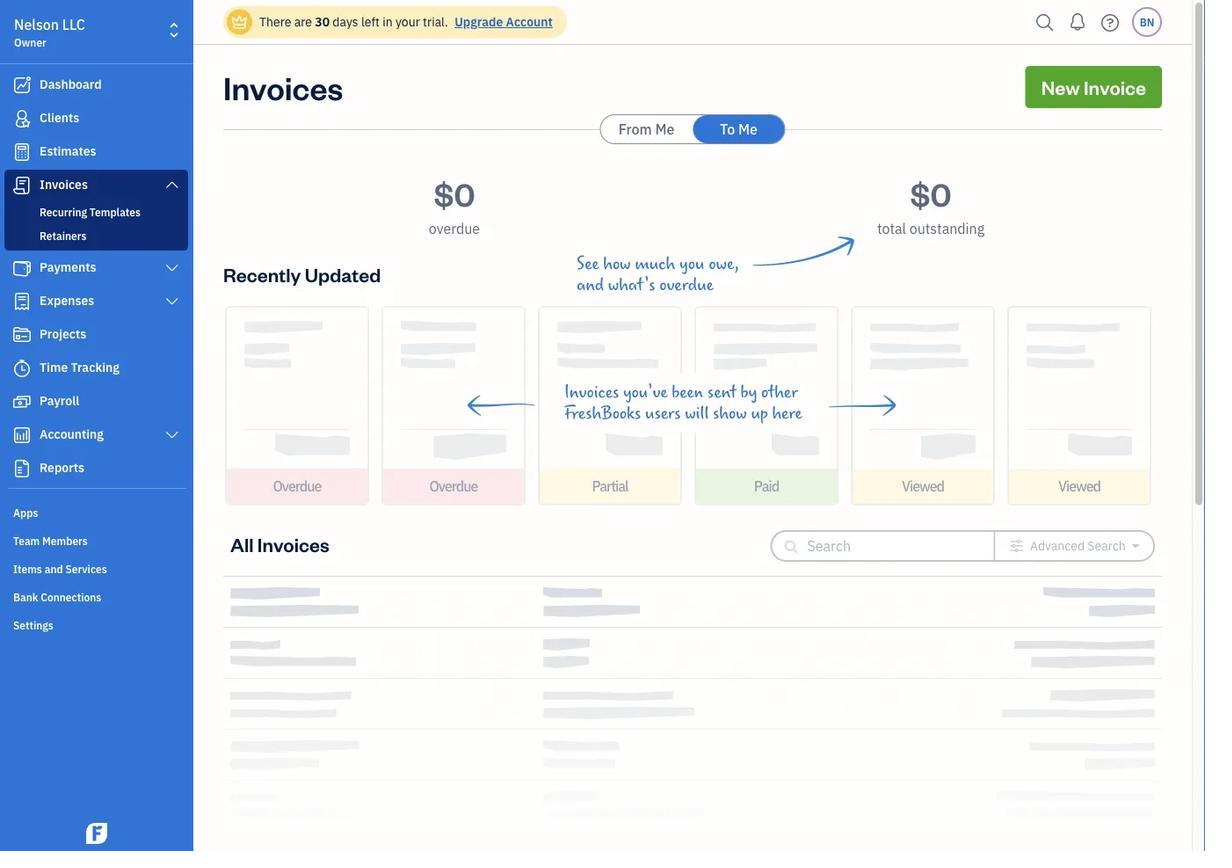 Task type: vqa. For each thing, say whether or not it's contained in the screenshot.
View inside See Your Invoice Income View all the invoice payments you've received in a single place.
no



Task type: locate. For each thing, give the bounding box(es) containing it.
to me
[[720, 120, 758, 139]]

crown image
[[230, 13, 249, 31]]

and
[[577, 275, 604, 295], [45, 562, 63, 576]]

connections
[[41, 590, 101, 604]]

invoices you've been sent by other freshbooks users will show up here
[[565, 383, 803, 423]]

see
[[577, 254, 599, 274]]

account
[[506, 14, 553, 30]]

chevron large down image up the reports link
[[164, 428, 180, 442]]

chevron large down image inside payments link
[[164, 261, 180, 275]]

recently
[[223, 262, 301, 287]]

chevron large down image up 'projects' link
[[164, 295, 180, 309]]

retainers
[[40, 229, 87, 243]]

to me link
[[693, 115, 785, 143]]

upgrade
[[455, 14, 503, 30]]

in
[[383, 14, 393, 30]]

and inside see how much you owe, and what's overdue
[[577, 275, 604, 295]]

2 $0 from the left
[[911, 172, 952, 214]]

Search text field
[[808, 532, 966, 560]]

0 vertical spatial and
[[577, 275, 604, 295]]

invoices right the all
[[258, 532, 330, 557]]

$0
[[434, 172, 475, 214], [911, 172, 952, 214]]

how
[[603, 254, 631, 274]]

bn
[[1140, 15, 1155, 29]]

timer image
[[11, 360, 33, 377]]

there
[[259, 14, 291, 30]]

1 me from the left
[[656, 120, 675, 139]]

llc
[[62, 15, 85, 34]]

outstanding
[[910, 219, 985, 238]]

1 $0 from the left
[[434, 172, 475, 214]]

team members link
[[4, 527, 188, 553]]

3 chevron large down image from the top
[[164, 295, 180, 309]]

been
[[672, 383, 704, 402]]

0 horizontal spatial viewed
[[902, 477, 945, 496]]

1 horizontal spatial me
[[739, 120, 758, 139]]

left
[[361, 14, 380, 30]]

$0 inside $0 overdue
[[434, 172, 475, 214]]

invoice image
[[11, 177, 33, 194]]

1 viewed from the left
[[902, 477, 945, 496]]

nelson
[[14, 15, 59, 34]]

chevron large down image down retainers link
[[164, 261, 180, 275]]

accounting link
[[4, 419, 188, 451]]

expenses link
[[4, 286, 188, 317]]

me
[[656, 120, 675, 139], [739, 120, 758, 139]]

all invoices
[[230, 532, 330, 557]]

1 horizontal spatial viewed
[[1059, 477, 1101, 496]]

notifications image
[[1064, 4, 1092, 40]]

estimate image
[[11, 143, 33, 161]]

payments link
[[4, 252, 188, 284]]

you
[[680, 254, 705, 274]]

invoices inside main element
[[40, 176, 88, 193]]

much
[[635, 254, 676, 274]]

2 viewed from the left
[[1059, 477, 1101, 496]]

retainers link
[[8, 225, 185, 246]]

0 horizontal spatial and
[[45, 562, 63, 576]]

1 vertical spatial and
[[45, 562, 63, 576]]

projects link
[[4, 319, 188, 351]]

reports link
[[4, 453, 188, 485]]

go to help image
[[1097, 9, 1125, 36]]

sent
[[708, 383, 737, 402]]

will
[[685, 404, 709, 423]]

are
[[294, 14, 312, 30]]

recurring
[[40, 205, 87, 219]]

new invoice link
[[1026, 66, 1163, 108]]

items and services link
[[4, 555, 188, 581]]

team
[[13, 534, 40, 548]]

chevron large down image
[[164, 178, 180, 192], [164, 261, 180, 275], [164, 295, 180, 309], [164, 428, 180, 442]]

report image
[[11, 460, 33, 478]]

1 horizontal spatial and
[[577, 275, 604, 295]]

me right to
[[739, 120, 758, 139]]

your
[[396, 14, 420, 30]]

1 chevron large down image from the top
[[164, 178, 180, 192]]

1 horizontal spatial $0
[[911, 172, 952, 214]]

0 horizontal spatial me
[[656, 120, 675, 139]]

dashboard
[[40, 76, 102, 92]]

chevron large down image inside expenses link
[[164, 295, 180, 309]]

estimates link
[[4, 136, 188, 168]]

2 chevron large down image from the top
[[164, 261, 180, 275]]

tracking
[[71, 359, 120, 376]]

me inside 'link'
[[656, 120, 675, 139]]

chevron large down image up recurring templates link
[[164, 178, 180, 192]]

invoices down the "there"
[[223, 66, 343, 108]]

payroll
[[40, 393, 79, 409]]

apps link
[[4, 499, 188, 525]]

and down see
[[577, 275, 604, 295]]

invoices up freshbooks
[[565, 383, 619, 402]]

4 chevron large down image from the top
[[164, 428, 180, 442]]

chart image
[[11, 427, 33, 444]]

all
[[230, 532, 254, 557]]

me right from
[[656, 120, 675, 139]]

time tracking
[[40, 359, 120, 376]]

main element
[[0, 0, 237, 851]]

accounting
[[40, 426, 104, 442]]

invoices up recurring
[[40, 176, 88, 193]]

chevron large down image inside the invoices link
[[164, 178, 180, 192]]

0 horizontal spatial $0
[[434, 172, 475, 214]]

see how much you owe, and what's overdue
[[577, 254, 740, 295]]

overdue
[[429, 219, 480, 238], [660, 275, 714, 295], [273, 477, 321, 496], [430, 477, 478, 496]]

$0 inside $0 total outstanding
[[911, 172, 952, 214]]

me for to me
[[739, 120, 758, 139]]

2 me from the left
[[739, 120, 758, 139]]

and right items
[[45, 562, 63, 576]]



Task type: describe. For each thing, give the bounding box(es) containing it.
owe,
[[709, 254, 740, 274]]

days
[[333, 14, 358, 30]]

expenses
[[40, 292, 94, 309]]

from me
[[619, 120, 675, 139]]

templates
[[90, 205, 141, 219]]

trial.
[[423, 14, 448, 30]]

money image
[[11, 393, 33, 411]]

client image
[[11, 110, 33, 128]]

to
[[720, 120, 735, 139]]

from
[[619, 120, 652, 139]]

items and services
[[13, 562, 107, 576]]

projects
[[40, 326, 86, 342]]

dashboard image
[[11, 77, 33, 94]]

recurring templates link
[[8, 201, 185, 222]]

bank connections link
[[4, 583, 188, 609]]

owner
[[14, 35, 46, 49]]

$0 overdue
[[429, 172, 480, 238]]

dashboard link
[[4, 69, 188, 101]]

apps
[[13, 506, 38, 520]]

chevron large down image for expenses
[[164, 295, 180, 309]]

there are 30 days left in your trial. upgrade account
[[259, 14, 553, 30]]

estimates
[[40, 143, 96, 159]]

updated
[[305, 262, 381, 287]]

bank
[[13, 590, 38, 604]]

from me link
[[601, 115, 693, 143]]

and inside main element
[[45, 562, 63, 576]]

new
[[1042, 74, 1080, 99]]

chevron large down image for payments
[[164, 261, 180, 275]]

payment image
[[11, 259, 33, 277]]

new invoice
[[1042, 74, 1147, 99]]

invoice
[[1084, 74, 1147, 99]]

invoices inside 'invoices you've been sent by other freshbooks users will show up here'
[[565, 383, 619, 402]]

expense image
[[11, 293, 33, 310]]

services
[[65, 562, 107, 576]]

upgrade account link
[[451, 14, 553, 30]]

time
[[40, 359, 68, 376]]

team members
[[13, 534, 88, 548]]

time tracking link
[[4, 353, 188, 384]]

clients
[[40, 109, 79, 126]]

other
[[762, 383, 798, 402]]

items
[[13, 562, 42, 576]]

show
[[713, 404, 747, 423]]

partial
[[592, 477, 628, 496]]

payroll link
[[4, 386, 188, 418]]

30
[[315, 14, 330, 30]]

chevron large down image for invoices
[[164, 178, 180, 192]]

clients link
[[4, 103, 188, 135]]

you've
[[623, 383, 668, 402]]

recurring templates
[[40, 205, 141, 219]]

by
[[741, 383, 758, 402]]

members
[[42, 534, 88, 548]]

project image
[[11, 326, 33, 344]]

$0 total outstanding
[[878, 172, 985, 238]]

here
[[773, 404, 803, 423]]

chevron large down image for accounting
[[164, 428, 180, 442]]

paid
[[754, 477, 779, 496]]

me for from me
[[656, 120, 675, 139]]

$0 for $0 overdue
[[434, 172, 475, 214]]

reports
[[40, 460, 84, 476]]

invoices link
[[4, 170, 188, 201]]

overdue inside see how much you owe, and what's overdue
[[660, 275, 714, 295]]

freshbooks
[[565, 404, 641, 423]]

search image
[[1032, 9, 1060, 36]]

bn button
[[1133, 7, 1163, 37]]

up
[[751, 404, 768, 423]]

nelson llc owner
[[14, 15, 85, 49]]

total
[[878, 219, 907, 238]]

payments
[[40, 259, 96, 275]]

settings link
[[4, 611, 188, 638]]

recently updated
[[223, 262, 381, 287]]

users
[[645, 404, 681, 423]]

bank connections
[[13, 590, 101, 604]]

freshbooks image
[[83, 823, 111, 844]]

$0 for $0 total outstanding
[[911, 172, 952, 214]]

settings
[[13, 618, 53, 632]]

what's
[[608, 275, 656, 295]]



